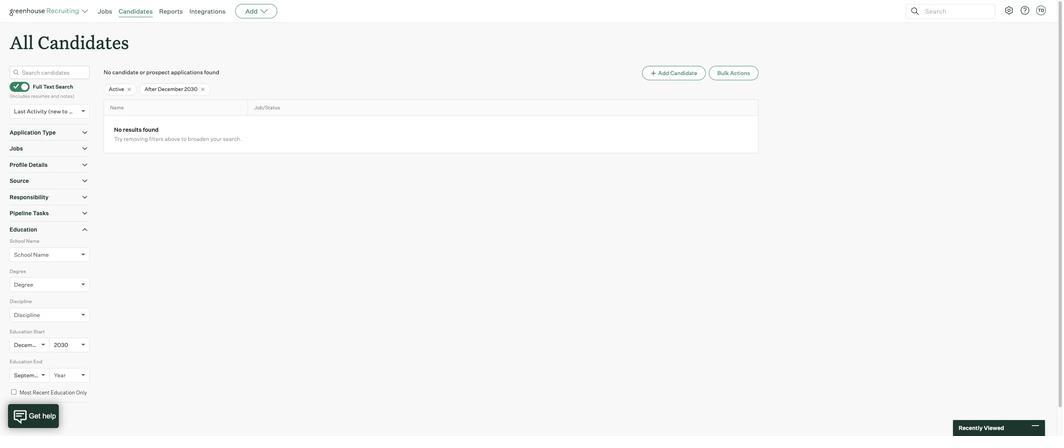 Task type: locate. For each thing, give the bounding box(es) containing it.
school name
[[10, 239, 39, 245], [14, 252, 49, 258]]

Search text field
[[923, 5, 988, 17]]

0 vertical spatial school
[[10, 239, 25, 245]]

configure image
[[1004, 6, 1014, 15]]

source
[[10, 178, 29, 185]]

end
[[33, 359, 42, 365]]

school down pipeline
[[10, 239, 25, 245]]

only
[[76, 390, 87, 396]]

reports link
[[159, 7, 183, 15]]

full text search (includes resumes and notes)
[[10, 84, 74, 99]]

tasks
[[33, 210, 49, 217]]

all candidates
[[10, 30, 129, 54]]

bulk
[[717, 70, 729, 76]]

2030 up year
[[54, 342, 68, 349]]

school up degree element
[[14, 252, 32, 258]]

no inside no results found try removing filters above to broaden your search.
[[114, 127, 122, 133]]

school name down pipeline
[[10, 239, 39, 245]]

your
[[210, 136, 222, 143]]

to
[[62, 108, 68, 115], [181, 136, 187, 143]]

1 vertical spatial 2030
[[54, 342, 68, 349]]

degree
[[10, 269, 26, 275], [14, 282, 33, 289]]

1 horizontal spatial to
[[181, 136, 187, 143]]

september option
[[14, 372, 43, 379]]

jobs left candidates link
[[98, 7, 112, 15]]

viewed
[[984, 425, 1004, 432]]

(includes
[[10, 93, 30, 99]]

school name up degree element
[[14, 252, 49, 258]]

2030
[[184, 86, 197, 92], [54, 342, 68, 349]]

jobs
[[98, 7, 112, 15], [10, 145, 23, 152]]

recently
[[959, 425, 983, 432]]

1 horizontal spatial jobs
[[98, 7, 112, 15]]

to left old)
[[62, 108, 68, 115]]

0 vertical spatial 2030
[[184, 86, 197, 92]]

integrations link
[[189, 7, 226, 15]]

found inside no results found try removing filters above to broaden your search.
[[143, 127, 159, 133]]

jobs up profile
[[10, 145, 23, 152]]

Search candidates field
[[10, 66, 90, 79]]

1 vertical spatial to
[[181, 136, 187, 143]]

responsibility
[[10, 194, 48, 201]]

0 horizontal spatial found
[[143, 127, 159, 133]]

or
[[140, 69, 145, 76]]

add inside add "popup button"
[[245, 7, 258, 15]]

pipeline tasks
[[10, 210, 49, 217]]

education end
[[10, 359, 42, 365]]

no left candidate
[[104, 69, 111, 76]]

education for education end
[[10, 359, 32, 365]]

to right above
[[181, 136, 187, 143]]

0 horizontal spatial add
[[245, 7, 258, 15]]

after
[[145, 86, 157, 92]]

1 horizontal spatial add
[[658, 70, 669, 76]]

0 vertical spatial add
[[245, 7, 258, 15]]

integrations
[[189, 7, 226, 15]]

no candidate or prospect applications found
[[104, 69, 219, 76]]

add inside add candidate link
[[658, 70, 669, 76]]

education for education
[[10, 226, 37, 233]]

1 horizontal spatial 2030
[[184, 86, 197, 92]]

december
[[158, 86, 183, 92], [14, 342, 41, 349]]

december down education start
[[14, 342, 41, 349]]

found right the applications
[[204, 69, 219, 76]]

discipline
[[10, 299, 32, 305], [14, 312, 40, 319]]

0 vertical spatial discipline
[[10, 299, 32, 305]]

1 vertical spatial found
[[143, 127, 159, 133]]

reports
[[159, 7, 183, 15]]

add
[[245, 7, 258, 15], [658, 70, 669, 76]]

job/status
[[254, 105, 280, 111]]

bulk actions link
[[709, 66, 759, 80]]

td
[[1038, 8, 1044, 13]]

candidates
[[119, 7, 153, 15], [38, 30, 129, 54]]

candidates down jobs link
[[38, 30, 129, 54]]

0 vertical spatial to
[[62, 108, 68, 115]]

education up the september option
[[10, 359, 32, 365]]

1 vertical spatial add
[[658, 70, 669, 76]]

name down active
[[110, 105, 124, 111]]

notes)
[[60, 93, 74, 99]]

degree down school name element in the bottom of the page
[[10, 269, 26, 275]]

2030 down the applications
[[184, 86, 197, 92]]

1 vertical spatial no
[[114, 127, 122, 133]]

last activity (new to old)
[[14, 108, 79, 115]]

0 horizontal spatial 2030
[[54, 342, 68, 349]]

candidate
[[112, 69, 138, 76]]

name
[[110, 105, 124, 111], [26, 239, 39, 245], [33, 252, 49, 258]]

results
[[123, 127, 142, 133]]

1 vertical spatial name
[[26, 239, 39, 245]]

education for education start
[[10, 329, 32, 335]]

1 horizontal spatial december
[[158, 86, 183, 92]]

recently viewed
[[959, 425, 1004, 432]]

no up 'try'
[[114, 127, 122, 133]]

profile
[[10, 162, 27, 168]]

0 vertical spatial found
[[204, 69, 219, 76]]

0 vertical spatial december
[[158, 86, 183, 92]]

reset filters button
[[10, 407, 58, 422]]

education up december option
[[10, 329, 32, 335]]

text
[[43, 84, 54, 90]]

degree up discipline 'element'
[[14, 282, 33, 289]]

found
[[204, 69, 219, 76], [143, 127, 159, 133]]

1 vertical spatial candidates
[[38, 30, 129, 54]]

school
[[10, 239, 25, 245], [14, 252, 32, 258]]

candidates right jobs link
[[119, 7, 153, 15]]

bulk actions
[[717, 70, 750, 76]]

add button
[[235, 4, 277, 18]]

0 vertical spatial no
[[104, 69, 111, 76]]

0 horizontal spatial no
[[104, 69, 111, 76]]

add candidate
[[658, 70, 697, 76]]

0 horizontal spatial december
[[14, 342, 41, 349]]

1 vertical spatial degree
[[14, 282, 33, 289]]

name down pipeline tasks
[[26, 239, 39, 245]]

2030 option
[[54, 342, 68, 349]]

1 vertical spatial jobs
[[10, 145, 23, 152]]

name up degree element
[[33, 252, 49, 258]]

above
[[165, 136, 180, 143]]

education down pipeline
[[10, 226, 37, 233]]

december down no candidate or prospect applications found
[[158, 86, 183, 92]]

active
[[109, 86, 124, 92]]

broaden
[[188, 136, 209, 143]]

start
[[33, 329, 45, 335]]

no for no results found try removing filters above to broaden your search.
[[114, 127, 122, 133]]

year
[[54, 372, 66, 379]]

no results found try removing filters above to broaden your search.
[[114, 127, 242, 143]]

1 horizontal spatial no
[[114, 127, 122, 133]]

0 vertical spatial candidates
[[119, 7, 153, 15]]

0 horizontal spatial jobs
[[10, 145, 23, 152]]

no
[[104, 69, 111, 76], [114, 127, 122, 133]]

education
[[10, 226, 37, 233], [10, 329, 32, 335], [10, 359, 32, 365], [51, 390, 75, 396]]

found up filters
[[143, 127, 159, 133]]

candidate
[[670, 70, 697, 76]]



Task type: vqa. For each thing, say whether or not it's contained in the screenshot.
2nd the San from the top of the page
no



Task type: describe. For each thing, give the bounding box(es) containing it.
removing
[[124, 136, 148, 143]]

most recent education only
[[20, 390, 87, 396]]

jobs link
[[98, 7, 112, 15]]

resumes
[[31, 93, 50, 99]]

0 vertical spatial degree
[[10, 269, 26, 275]]

filters
[[38, 411, 54, 418]]

last
[[14, 108, 26, 115]]

september
[[14, 372, 43, 379]]

checkmark image
[[13, 84, 19, 89]]

(new
[[48, 108, 61, 115]]

1 vertical spatial discipline
[[14, 312, 40, 319]]

details
[[29, 162, 48, 168]]

discipline element
[[10, 298, 90, 328]]

full
[[33, 84, 42, 90]]

activity
[[27, 108, 47, 115]]

td button
[[1035, 4, 1047, 17]]

1 vertical spatial school name
[[14, 252, 49, 258]]

0 vertical spatial school name
[[10, 239, 39, 245]]

degree element
[[10, 268, 90, 298]]

greenhouse recruiting image
[[10, 6, 82, 16]]

filters
[[149, 136, 163, 143]]

application
[[10, 129, 41, 136]]

december option
[[14, 342, 41, 349]]

reset
[[22, 411, 36, 418]]

after december 2030
[[145, 86, 197, 92]]

add for add candidate
[[658, 70, 669, 76]]

0 horizontal spatial to
[[62, 108, 68, 115]]

education start
[[10, 329, 45, 335]]

and
[[51, 93, 59, 99]]

reset filters
[[22, 411, 54, 418]]

add candidate link
[[642, 66, 706, 80]]

1 vertical spatial december
[[14, 342, 41, 349]]

profile details
[[10, 162, 48, 168]]

education down year
[[51, 390, 75, 396]]

applications
[[171, 69, 203, 76]]

all
[[10, 30, 34, 54]]

1 horizontal spatial found
[[204, 69, 219, 76]]

to inside no results found try removing filters above to broaden your search.
[[181, 136, 187, 143]]

add for add
[[245, 7, 258, 15]]

application type
[[10, 129, 56, 136]]

recent
[[33, 390, 50, 396]]

Most Recent Education Only checkbox
[[11, 390, 16, 395]]

actions
[[730, 70, 750, 76]]

td button
[[1036, 6, 1046, 15]]

old)
[[69, 108, 79, 115]]

pipeline
[[10, 210, 32, 217]]

candidates link
[[119, 7, 153, 15]]

school name element
[[10, 238, 90, 268]]

most
[[20, 390, 32, 396]]

try
[[114, 136, 122, 143]]

2 vertical spatial name
[[33, 252, 49, 258]]

last activity (new to old) option
[[14, 108, 79, 115]]

0 vertical spatial jobs
[[98, 7, 112, 15]]

type
[[42, 129, 56, 136]]

no for no candidate or prospect applications found
[[104, 69, 111, 76]]

search
[[55, 84, 73, 90]]

1 vertical spatial school
[[14, 252, 32, 258]]

search.
[[223, 136, 242, 143]]

prospect
[[146, 69, 170, 76]]

0 vertical spatial name
[[110, 105, 124, 111]]



